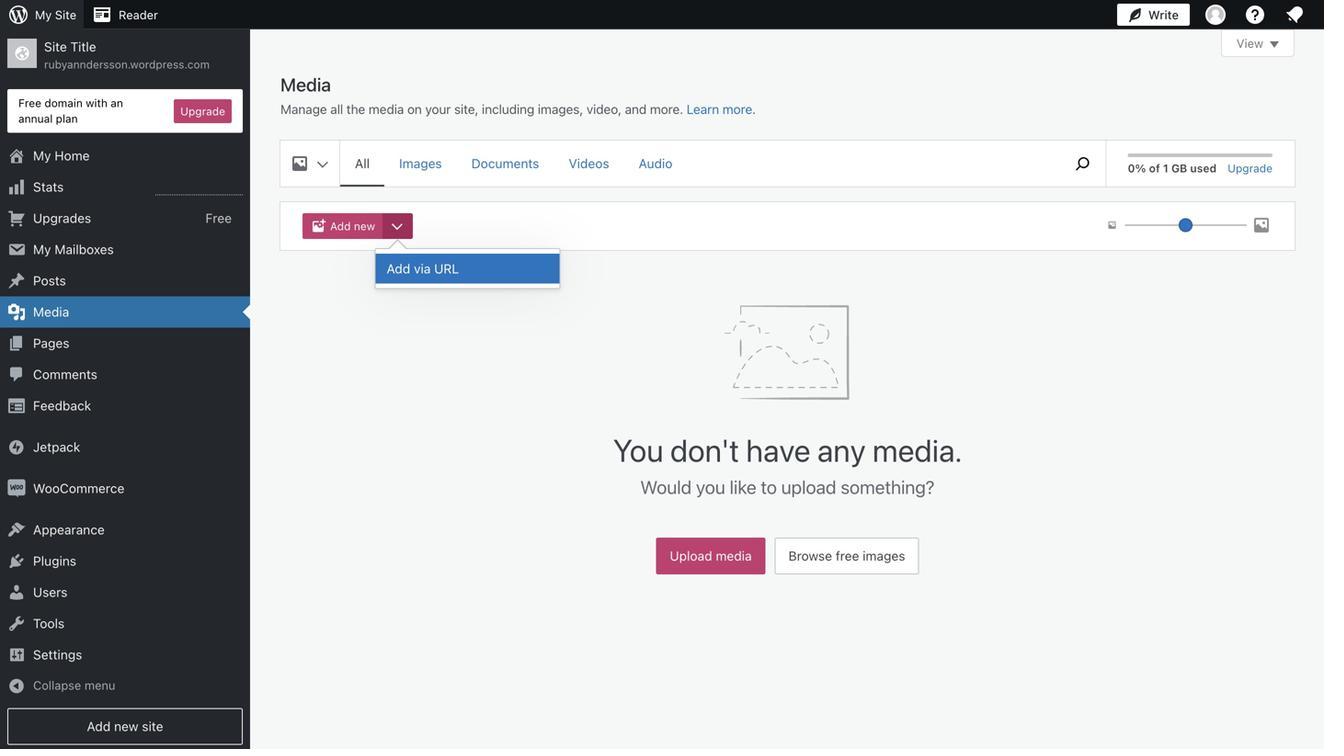 Task type: describe. For each thing, give the bounding box(es) containing it.
and
[[625, 102, 647, 117]]

none search field inside 'you don't have any media.' main content
[[1060, 141, 1106, 187]]

documents link
[[457, 141, 554, 185]]

my site
[[35, 8, 76, 22]]

help image
[[1244, 4, 1266, 26]]

posts
[[33, 273, 66, 288]]

upload
[[781, 476, 836, 498]]

0% of 1 gb used
[[1128, 162, 1217, 175]]

audio
[[639, 156, 673, 171]]

browse free images
[[789, 549, 905, 564]]

pages link
[[0, 328, 250, 359]]

domain
[[44, 97, 83, 109]]

settings
[[33, 648, 82, 663]]

my home link
[[0, 140, 250, 172]]

you don't have any media. would you like to upload something?
[[613, 432, 962, 498]]

img image for jetpack
[[7, 438, 26, 457]]

you don't have any media. main content
[[280, 29, 1295, 584]]

collapse
[[33, 679, 81, 693]]

users
[[33, 585, 68, 600]]

something?
[[841, 476, 935, 498]]

site,
[[454, 102, 479, 117]]

reader
[[119, 8, 158, 22]]

add for add new site
[[87, 719, 111, 734]]

media for media
[[33, 304, 69, 320]]

gb
[[1172, 162, 1187, 175]]

posts link
[[0, 265, 250, 297]]

upload
[[670, 549, 712, 564]]

videos
[[569, 156, 609, 171]]

of
[[1149, 162, 1160, 175]]

jetpack link
[[0, 432, 250, 463]]

title
[[70, 39, 96, 54]]

appearance link
[[0, 515, 250, 546]]

stats
[[33, 179, 64, 195]]

site
[[142, 719, 163, 734]]

add via url button
[[376, 254, 560, 284]]

media.
[[873, 432, 962, 469]]

my profile image
[[1206, 5, 1226, 25]]

media for media manage all the media on your site, including images, video, and more. learn more .
[[280, 74, 331, 95]]

would
[[641, 476, 692, 498]]

images
[[399, 156, 442, 171]]

tools link
[[0, 608, 250, 640]]

images,
[[538, 102, 583, 117]]

plugins
[[33, 554, 76, 569]]

upgrades
[[33, 211, 91, 226]]

add new group
[[303, 213, 420, 239]]

all
[[330, 102, 343, 117]]

my home
[[33, 148, 90, 163]]

jetpack
[[33, 440, 80, 455]]

new for add new site
[[114, 719, 138, 734]]

my site link
[[0, 0, 84, 29]]

1
[[1163, 162, 1169, 175]]

pages
[[33, 336, 69, 351]]

all
[[355, 156, 370, 171]]

site inside site title rubyanndersson.wordpress.com
[[44, 39, 67, 54]]

like
[[730, 476, 757, 498]]

view button
[[1221, 29, 1295, 57]]

highest hourly views 0 image
[[155, 184, 243, 196]]

write link
[[1117, 0, 1190, 29]]

stats link
[[0, 172, 250, 203]]

add via url tooltip
[[375, 239, 570, 289]]

free for free
[[206, 211, 232, 226]]

reader link
[[84, 0, 165, 29]]

media manage all the media on your site, including images, video, and more. learn more .
[[280, 74, 756, 117]]

add via url
[[387, 261, 459, 276]]

manage your notifications image
[[1284, 4, 1306, 26]]

videos link
[[554, 141, 624, 185]]

your
[[425, 102, 451, 117]]

media inside media manage all the media on your site, including images, video, and more. learn more .
[[369, 102, 404, 117]]

via
[[414, 261, 431, 276]]

browse
[[789, 549, 832, 564]]

an
[[111, 97, 123, 109]]

woocommerce
[[33, 481, 124, 496]]

home
[[55, 148, 90, 163]]

learn more
[[687, 102, 752, 117]]

learn more link
[[687, 102, 752, 117]]



Task type: locate. For each thing, give the bounding box(es) containing it.
rubyanndersson.wordpress.com
[[44, 58, 210, 71]]

site up title
[[55, 8, 76, 22]]

0 vertical spatial site
[[55, 8, 76, 22]]

1 vertical spatial my
[[33, 148, 51, 163]]

0 vertical spatial upgrade
[[180, 105, 225, 118]]

tools
[[33, 616, 65, 631]]

none range field inside 'you don't have any media.' main content
[[1125, 217, 1247, 234]]

my left reader link
[[35, 8, 52, 22]]

annual plan
[[18, 112, 78, 125]]

new
[[354, 220, 375, 233], [114, 719, 138, 734]]

feedback
[[33, 398, 91, 413]]

appearance
[[33, 522, 105, 538]]

upgrade button
[[174, 99, 232, 123]]

add new site
[[87, 719, 163, 734]]

add down menu
[[87, 719, 111, 734]]

0 horizontal spatial free
[[18, 97, 41, 109]]

upgrade
[[180, 105, 225, 118], [1228, 162, 1273, 175]]

free
[[836, 549, 859, 564]]

1 vertical spatial free
[[206, 211, 232, 226]]

free up annual plan
[[18, 97, 41, 109]]

img image
[[7, 438, 26, 457], [7, 480, 26, 498]]

write
[[1149, 8, 1179, 22]]

video,
[[587, 102, 622, 117]]

add down all link
[[330, 220, 351, 233]]

img image inside the "jetpack" link
[[7, 438, 26, 457]]

my for my site
[[35, 8, 52, 22]]

browse free images button
[[775, 538, 919, 575]]

1 vertical spatial media
[[716, 549, 752, 564]]

0%
[[1128, 162, 1146, 175]]

my mailboxes link
[[0, 234, 250, 265]]

1 horizontal spatial media
[[716, 549, 752, 564]]

0 vertical spatial img image
[[7, 438, 26, 457]]

plugins link
[[0, 546, 250, 577]]

add inside group
[[330, 220, 351, 233]]

all link
[[340, 141, 384, 185]]

0 horizontal spatial media
[[33, 304, 69, 320]]

new left site at the bottom left
[[114, 719, 138, 734]]

new for add new
[[354, 220, 375, 233]]

img image left the jetpack
[[7, 438, 26, 457]]

free for free domain with an annual plan
[[18, 97, 41, 109]]

site inside the my site link
[[55, 8, 76, 22]]

more.
[[650, 102, 683, 117]]

images
[[863, 549, 905, 564]]

collapse menu
[[33, 679, 115, 693]]

site left title
[[44, 39, 67, 54]]

free down highest hourly views 0 image
[[206, 211, 232, 226]]

1 horizontal spatial media
[[280, 74, 331, 95]]

url
[[434, 261, 459, 276]]

upgrade inside 'you don't have any media.' main content
[[1228, 162, 1273, 175]]

to
[[761, 476, 777, 498]]

img image inside woocommerce "link"
[[7, 480, 26, 498]]

view
[[1237, 36, 1264, 50]]

open search image
[[1060, 153, 1106, 175]]

my mailboxes
[[33, 242, 114, 257]]

add for add new
[[330, 220, 351, 233]]

0 horizontal spatial new
[[114, 719, 138, 734]]

media link
[[0, 297, 250, 328]]

mailboxes
[[55, 242, 114, 257]]

users link
[[0, 577, 250, 608]]

media up pages
[[33, 304, 69, 320]]

None range field
[[1125, 217, 1247, 234]]

upgrade inside button
[[180, 105, 225, 118]]

1 vertical spatial upgrade
[[1228, 162, 1273, 175]]

add new
[[330, 220, 375, 233]]

0 horizontal spatial media
[[369, 102, 404, 117]]

1 vertical spatial media
[[33, 304, 69, 320]]

2 img image from the top
[[7, 480, 26, 498]]

0 vertical spatial my
[[35, 8, 52, 22]]

my up the posts
[[33, 242, 51, 257]]

new inside group
[[354, 220, 375, 233]]

1 horizontal spatial add
[[330, 220, 351, 233]]

2 vertical spatial add
[[87, 719, 111, 734]]

0 vertical spatial add
[[330, 220, 351, 233]]

settings link
[[0, 640, 250, 671]]

1 horizontal spatial new
[[354, 220, 375, 233]]

my left home at the top left of the page
[[33, 148, 51, 163]]

with
[[86, 97, 107, 109]]

any
[[817, 432, 866, 469]]

add via url menu
[[376, 249, 560, 288]]

menu containing all
[[340, 141, 1051, 187]]

have
[[746, 432, 811, 469]]

1 img image from the top
[[7, 438, 26, 457]]

audio link
[[624, 141, 687, 185]]

0 vertical spatial new
[[354, 220, 375, 233]]

add inside button
[[387, 261, 410, 276]]

add left via
[[387, 261, 410, 276]]

.
[[752, 102, 756, 117]]

closed image
[[1270, 41, 1279, 48]]

my for my mailboxes
[[33, 242, 51, 257]]

menu
[[84, 679, 115, 693]]

upgrade right used on the top
[[1228, 162, 1273, 175]]

1 vertical spatial new
[[114, 719, 138, 734]]

free domain with an annual plan
[[18, 97, 123, 125]]

my
[[35, 8, 52, 22], [33, 148, 51, 163], [33, 242, 51, 257]]

1 horizontal spatial upgrade
[[1228, 162, 1273, 175]]

feedback link
[[0, 390, 250, 422]]

comments link
[[0, 359, 250, 390]]

manage
[[280, 102, 327, 117]]

images link
[[384, 141, 457, 185]]

collapse menu link
[[0, 671, 250, 701]]

my for my home
[[33, 148, 51, 163]]

1 horizontal spatial free
[[206, 211, 232, 226]]

including
[[482, 102, 535, 117]]

upgrade up highest hourly views 0 image
[[180, 105, 225, 118]]

woocommerce link
[[0, 473, 250, 505]]

0 horizontal spatial add
[[87, 719, 111, 734]]

2 horizontal spatial add
[[387, 261, 410, 276]]

img image for woocommerce
[[7, 480, 26, 498]]

menu inside 'you don't have any media.' main content
[[340, 141, 1051, 187]]

upload media
[[670, 549, 752, 564]]

comments
[[33, 367, 97, 382]]

0 vertical spatial media
[[369, 102, 404, 117]]

None search field
[[1060, 141, 1106, 187]]

free inside free domain with an annual plan
[[18, 97, 41, 109]]

media left on
[[369, 102, 404, 117]]

site title rubyanndersson.wordpress.com
[[44, 39, 210, 71]]

add for add via url
[[387, 261, 410, 276]]

1 vertical spatial img image
[[7, 480, 26, 498]]

1 vertical spatial add
[[387, 261, 410, 276]]

new down all
[[354, 220, 375, 233]]

2 vertical spatial my
[[33, 242, 51, 257]]

you
[[613, 432, 664, 469]]

1 vertical spatial site
[[44, 39, 67, 54]]

media right upload
[[716, 549, 752, 564]]

you
[[696, 476, 725, 498]]

menu
[[340, 141, 1051, 187]]

on
[[407, 102, 422, 117]]

media up "manage"
[[280, 74, 331, 95]]

add new site link
[[7, 709, 243, 745]]

used
[[1190, 162, 1217, 175]]

my inside my mailboxes link
[[33, 242, 51, 257]]

media inside media manage all the media on your site, including images, video, and more. learn more .
[[280, 74, 331, 95]]

img image left woocommerce
[[7, 480, 26, 498]]

0 vertical spatial free
[[18, 97, 41, 109]]

my inside my home link
[[33, 148, 51, 163]]

free
[[18, 97, 41, 109], [206, 211, 232, 226]]

0 horizontal spatial upgrade
[[180, 105, 225, 118]]

the
[[346, 102, 365, 117]]

0 vertical spatial media
[[280, 74, 331, 95]]



Task type: vqa. For each thing, say whether or not it's contained in the screenshot.
to
yes



